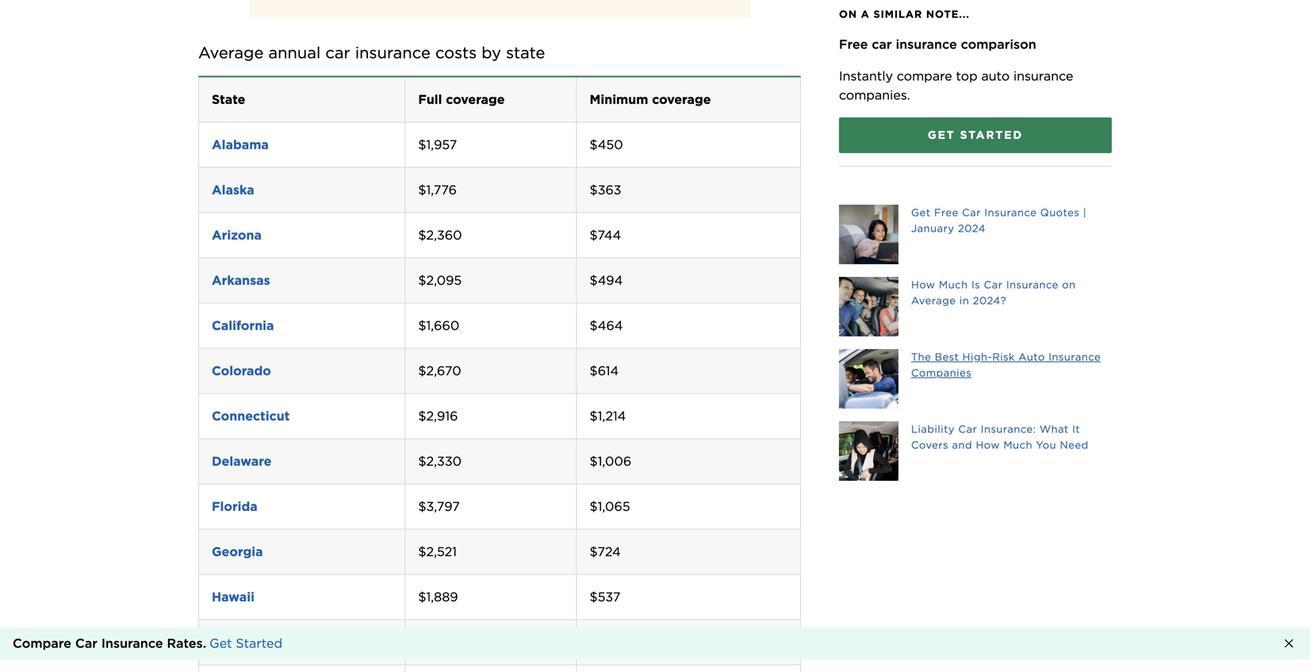 Task type: describe. For each thing, give the bounding box(es) containing it.
top
[[957, 68, 978, 84]]

delaware link
[[212, 454, 272, 469]]

car inside get free car insurance quotes | january 2024
[[963, 206, 982, 219]]

delaware
[[212, 454, 272, 469]]

compare
[[13, 636, 71, 651]]

costs
[[436, 43, 477, 62]]

average annual car insurance costs by state
[[198, 43, 546, 62]]

alaska link
[[212, 182, 255, 198]]

coverage for minimum coverage
[[652, 92, 711, 107]]

colorado
[[212, 363, 271, 379]]

the best high-risk auto insurance companies link
[[840, 349, 1113, 409]]

similar
[[874, 8, 923, 20]]

georgia link
[[212, 544, 263, 559]]

idaho
[[212, 634, 249, 650]]

arizona
[[212, 227, 262, 243]]

high-
[[963, 351, 993, 363]]

idaho link
[[212, 634, 249, 650]]

get started
[[928, 128, 1024, 142]]

auto
[[1019, 351, 1046, 363]]

$2,521
[[418, 544, 457, 559]]

$1,957
[[418, 137, 457, 152]]

auto
[[982, 68, 1010, 84]]

car right compare
[[75, 636, 98, 651]]

free inside get free car insurance quotes | january 2024
[[935, 206, 959, 219]]

is
[[972, 279, 981, 291]]

minimum
[[590, 92, 649, 107]]

much inside liability car insurance: what it covers and how much you need
[[1004, 439, 1033, 451]]

connecticut link
[[212, 408, 290, 424]]

$1,006
[[590, 454, 632, 469]]

insurance:
[[981, 423, 1037, 435]]

florida
[[212, 499, 258, 514]]

$1,776
[[418, 182, 457, 198]]

annual
[[269, 43, 321, 62]]

on
[[840, 8, 858, 20]]

$744
[[590, 227, 622, 243]]

$3,797
[[418, 499, 460, 514]]

risk
[[993, 351, 1016, 363]]

$1,660
[[418, 318, 460, 333]]

$724
[[590, 544, 621, 559]]

0 horizontal spatial car
[[326, 43, 351, 62]]

georgia
[[212, 544, 263, 559]]

$2,670
[[418, 363, 462, 379]]

what
[[1040, 423, 1070, 435]]

arizona link
[[212, 227, 262, 243]]

$2,916
[[418, 408, 458, 424]]

$1,889
[[418, 589, 458, 605]]

alaska
[[212, 182, 255, 198]]

coverage for full coverage
[[446, 92, 505, 107]]

insurance inside get free car insurance quotes | january 2024
[[985, 206, 1038, 219]]

california link
[[212, 318, 274, 333]]

florida link
[[212, 499, 258, 514]]

note...
[[927, 8, 970, 20]]

started
[[961, 128, 1024, 142]]

get free car insurance quotes | january 2024
[[912, 206, 1087, 234]]

liability
[[912, 423, 956, 435]]

minimum coverage
[[590, 92, 711, 107]]

free car insurance comparison
[[840, 37, 1037, 52]]

you
[[1037, 439, 1057, 451]]

$537
[[590, 589, 621, 605]]

get started link
[[210, 636, 283, 651]]

california
[[212, 318, 274, 333]]

colorado link
[[212, 363, 271, 379]]

$464
[[590, 318, 623, 333]]

companies.
[[840, 87, 911, 103]]

on a similar note...
[[840, 8, 970, 20]]



Task type: vqa. For each thing, say whether or not it's contained in the screenshot.
the rightmost AMERICAN
no



Task type: locate. For each thing, give the bounding box(es) containing it.
get
[[928, 128, 956, 142], [912, 206, 931, 219], [210, 636, 232, 651]]

insurance inside how much is car insurance on average in 2024?
[[1007, 279, 1059, 291]]

1 horizontal spatial how
[[976, 439, 1001, 451]]

get for get free car insurance quotes | january 2024
[[912, 206, 931, 219]]

coverage
[[446, 92, 505, 107], [652, 92, 711, 107]]

the
[[912, 351, 932, 363]]

compare car insurance rates . get started
[[13, 636, 283, 651]]

car up and
[[959, 423, 978, 435]]

comparison
[[962, 37, 1037, 52]]

1 horizontal spatial car
[[872, 37, 893, 52]]

hawaii link
[[212, 589, 255, 605]]

0 vertical spatial get
[[928, 128, 956, 142]]

car right annual
[[326, 43, 351, 62]]

rates
[[167, 636, 203, 651]]

average up state on the left top of page
[[198, 43, 264, 62]]

1 horizontal spatial coverage
[[652, 92, 711, 107]]

insurance up compare
[[896, 37, 958, 52]]

get up january
[[912, 206, 931, 219]]

car down similar
[[872, 37, 893, 52]]

1 horizontal spatial average
[[912, 294, 957, 307]]

free
[[840, 37, 869, 52], [935, 206, 959, 219]]

$614
[[590, 363, 619, 379]]

average inside how much is car insurance on average in 2024?
[[912, 294, 957, 307]]

insurance inside "the best high-risk auto insurance companies"
[[1049, 351, 1102, 363]]

1 vertical spatial how
[[976, 439, 1001, 451]]

full
[[418, 92, 442, 107]]

coverage right minimum on the top of page
[[652, 92, 711, 107]]

alabama
[[212, 137, 269, 152]]

insurance inside instantly compare top auto insurance companies.
[[1014, 68, 1074, 84]]

car inside liability car insurance: what it covers and how much you need
[[959, 423, 978, 435]]

much down the 'insurance:'
[[1004, 439, 1033, 451]]

0 vertical spatial much
[[940, 279, 969, 291]]

$2,360
[[418, 227, 462, 243]]

2024?
[[973, 294, 1007, 307]]

1 vertical spatial average
[[912, 294, 957, 307]]

on
[[1063, 279, 1077, 291]]

by
[[482, 43, 502, 62]]

2 coverage from the left
[[652, 92, 711, 107]]

get inside get started link
[[928, 128, 956, 142]]

insurance right auto
[[1049, 351, 1102, 363]]

best
[[935, 351, 960, 363]]

arkansas link
[[212, 273, 270, 288]]

the best high-risk auto insurance companies
[[912, 351, 1102, 379]]

$363
[[590, 182, 622, 198]]

1 horizontal spatial insurance
[[896, 37, 958, 52]]

0 vertical spatial average
[[198, 43, 264, 62]]

full coverage
[[418, 92, 505, 107]]

0 vertical spatial how
[[912, 279, 936, 291]]

coverage right full
[[446, 92, 505, 107]]

state
[[212, 92, 246, 107]]

how much is car insurance on average in 2024?
[[912, 279, 1077, 307]]

need
[[1061, 439, 1089, 451]]

car
[[963, 206, 982, 219], [984, 279, 1003, 291], [959, 423, 978, 435], [75, 636, 98, 651]]

1 vertical spatial get
[[912, 206, 931, 219]]

compare
[[897, 68, 953, 84]]

$494
[[590, 273, 623, 288]]

0 horizontal spatial insurance
[[355, 43, 431, 62]]

and
[[953, 439, 973, 451]]

average left the in
[[912, 294, 957, 307]]

.
[[203, 636, 206, 651]]

in
[[960, 294, 970, 307]]

state
[[506, 43, 546, 62]]

2024
[[959, 222, 986, 234]]

$1,214
[[590, 408, 626, 424]]

a
[[862, 8, 870, 20]]

alabama link
[[212, 137, 269, 152]]

2 horizontal spatial insurance
[[1014, 68, 1074, 84]]

1 horizontal spatial much
[[1004, 439, 1033, 451]]

1 coverage from the left
[[446, 92, 505, 107]]

0 vertical spatial free
[[840, 37, 869, 52]]

$1,065
[[590, 499, 631, 514]]

much inside how much is car insurance on average in 2024?
[[940, 279, 969, 291]]

started
[[236, 636, 283, 651]]

it
[[1073, 423, 1081, 435]]

car up 2024
[[963, 206, 982, 219]]

get left the started
[[928, 128, 956, 142]]

instantly
[[840, 68, 894, 84]]

much up the in
[[940, 279, 969, 291]]

quotes
[[1041, 206, 1080, 219]]

how inside liability car insurance: what it covers and how much you need
[[976, 439, 1001, 451]]

instantly compare top auto insurance companies.
[[840, 68, 1078, 103]]

insurance left 'on'
[[1007, 279, 1059, 291]]

get free car insurance quotes | january 2024 link
[[840, 205, 1113, 264]]

$2,330
[[418, 454, 462, 469]]

how left is
[[912, 279, 936, 291]]

hawaii
[[212, 589, 255, 605]]

|
[[1084, 206, 1087, 219]]

get right the .
[[210, 636, 232, 651]]

1 horizontal spatial free
[[935, 206, 959, 219]]

free up january
[[935, 206, 959, 219]]

1 vertical spatial much
[[1004, 439, 1033, 451]]

1 vertical spatial free
[[935, 206, 959, 219]]

companies
[[912, 367, 972, 379]]

how much is car insurance on average in 2024? link
[[840, 277, 1113, 336]]

0 horizontal spatial average
[[198, 43, 264, 62]]

how right and
[[976, 439, 1001, 451]]

0 horizontal spatial much
[[940, 279, 969, 291]]

january
[[912, 222, 955, 234]]

get for get started
[[928, 128, 956, 142]]

$450
[[590, 137, 623, 152]]

0 horizontal spatial how
[[912, 279, 936, 291]]

free down on
[[840, 37, 869, 52]]

much
[[940, 279, 969, 291], [1004, 439, 1033, 451]]

liability car insurance: what it covers and how much you need link
[[840, 421, 1113, 481]]

insurance right the auto
[[1014, 68, 1074, 84]]

connecticut
[[212, 408, 290, 424]]

how inside how much is car insurance on average in 2024?
[[912, 279, 936, 291]]

insurance up full
[[355, 43, 431, 62]]

liability car insurance: what it covers and how much you need
[[912, 423, 1089, 451]]

car up 2024?
[[984, 279, 1003, 291]]

2 vertical spatial get
[[210, 636, 232, 651]]

insurance up 2024
[[985, 206, 1038, 219]]

0 horizontal spatial coverage
[[446, 92, 505, 107]]

0 horizontal spatial free
[[840, 37, 869, 52]]

get started link
[[840, 117, 1113, 153]]

$2,095
[[418, 273, 462, 288]]

covers
[[912, 439, 949, 451]]

car inside how much is car insurance on average in 2024?
[[984, 279, 1003, 291]]

insurance left rates
[[101, 636, 163, 651]]

get inside get free car insurance quotes | january 2024
[[912, 206, 931, 219]]

table 12312 element
[[199, 77, 801, 672]]



